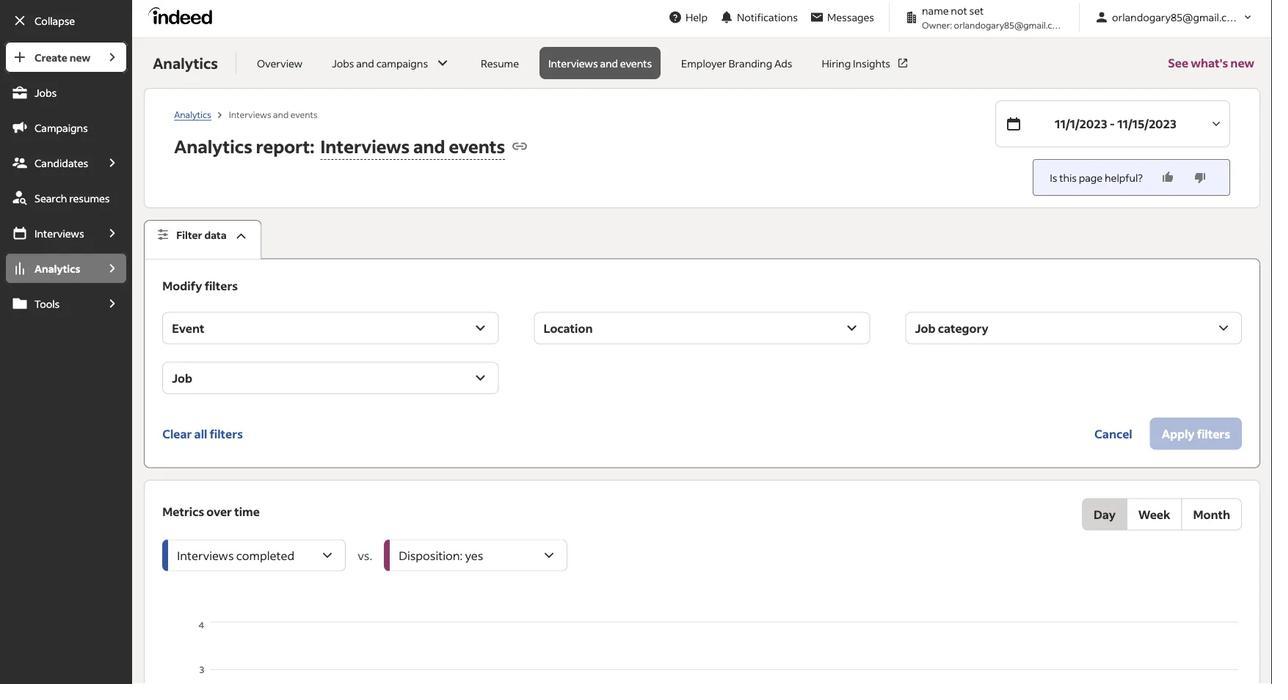 Task type: locate. For each thing, give the bounding box(es) containing it.
insights
[[853, 57, 891, 70]]

branding
[[729, 57, 772, 70]]

0 vertical spatial analytics link
[[174, 109, 211, 121]]

0 vertical spatial job
[[915, 321, 936, 336]]

0 vertical spatial filters
[[205, 278, 238, 293]]

filters right modify
[[205, 278, 238, 293]]

notifications button
[[714, 1, 804, 33]]

new right what's
[[1231, 55, 1255, 70]]

orlandogary85@gmail.com button
[[1089, 4, 1261, 31]]

1 vertical spatial job
[[172, 371, 192, 386]]

1 vertical spatial filters
[[210, 427, 243, 442]]

region
[[162, 619, 1242, 685]]

report:
[[256, 135, 315, 157]]

new
[[69, 51, 90, 64], [1231, 55, 1255, 70]]

analytics link
[[174, 109, 211, 121], [4, 253, 97, 285]]

0 horizontal spatial jobs
[[35, 86, 57, 99]]

0 horizontal spatial events
[[290, 109, 318, 120]]

job
[[915, 321, 936, 336], [172, 371, 192, 386]]

is
[[1050, 171, 1057, 184]]

new inside button
[[1231, 55, 1255, 70]]

jobs link
[[4, 76, 128, 109]]

job category button
[[906, 312, 1242, 345]]

jobs for jobs and campaigns
[[332, 57, 354, 70]]

1 horizontal spatial jobs
[[332, 57, 354, 70]]

events left employer
[[620, 57, 652, 70]]

filter
[[176, 229, 202, 242]]

0 vertical spatial events
[[620, 57, 652, 70]]

events up the report:
[[290, 109, 318, 120]]

resumes
[[69, 192, 110, 205]]

0 horizontal spatial job
[[172, 371, 192, 386]]

job inside job category popup button
[[915, 321, 936, 336]]

1 horizontal spatial job
[[915, 321, 936, 336]]

orlandogary85@gmail.com down set at the right top of the page
[[954, 19, 1066, 30]]

analytics report: interviews and events
[[174, 135, 505, 157]]

0 horizontal spatial new
[[69, 51, 90, 64]]

search resumes link
[[4, 182, 128, 214]]

analytics
[[153, 54, 218, 73], [174, 109, 211, 120], [174, 135, 252, 157], [35, 262, 80, 275]]

job category
[[915, 321, 989, 336]]

name not set owner: orlandogary85@gmail.com
[[922, 4, 1066, 30]]

1 vertical spatial analytics link
[[4, 253, 97, 285]]

1 horizontal spatial events
[[449, 135, 505, 157]]

new right create
[[69, 51, 90, 64]]

event
[[172, 321, 204, 336]]

0 horizontal spatial analytics link
[[4, 253, 97, 285]]

and inside "button"
[[356, 57, 374, 70]]

orlandogary85@gmail.com
[[1112, 11, 1242, 24], [954, 19, 1066, 30]]

week
[[1139, 507, 1171, 522]]

name
[[922, 4, 949, 17]]

jobs left campaigns
[[332, 57, 354, 70]]

menu bar
[[0, 41, 132, 685]]

filter data
[[176, 229, 227, 242]]

create
[[35, 51, 67, 64]]

1 horizontal spatial interviews and events
[[548, 57, 652, 70]]

set
[[969, 4, 984, 17]]

jobs inside menu bar
[[35, 86, 57, 99]]

-
[[1110, 116, 1115, 131]]

filters right all
[[210, 427, 243, 442]]

job left "category"
[[915, 321, 936, 336]]

jobs inside "button"
[[332, 57, 354, 70]]

events left the show shareable url image
[[449, 135, 505, 157]]

clear
[[162, 427, 192, 442]]

job down event on the top left
[[172, 371, 192, 386]]

1 horizontal spatial orlandogary85@gmail.com
[[1112, 11, 1242, 24]]

2 horizontal spatial events
[[620, 57, 652, 70]]

interviews link
[[4, 217, 97, 250]]

filters
[[205, 278, 238, 293], [210, 427, 243, 442]]

candidates
[[35, 156, 88, 170]]

see what's new button
[[1168, 38, 1255, 88]]

see what's new
[[1168, 55, 1255, 70]]

job inside job dropdown button
[[172, 371, 192, 386]]

orlandogary85@gmail.com inside dropdown button
[[1112, 11, 1242, 24]]

orlandogary85@gmail.com inside name not set owner: orlandogary85@gmail.com
[[954, 19, 1066, 30]]

employer
[[681, 57, 727, 70]]

job button
[[162, 362, 499, 395]]

2 vertical spatial events
[[449, 135, 505, 157]]

employer branding ads
[[681, 57, 793, 70]]

filters inside button
[[210, 427, 243, 442]]

and
[[356, 57, 374, 70], [600, 57, 618, 70], [273, 109, 289, 120], [413, 135, 445, 157]]

modify filters
[[162, 278, 238, 293]]

search
[[35, 192, 67, 205]]

location button
[[534, 312, 871, 345]]

interviews and events
[[548, 57, 652, 70], [229, 109, 318, 120]]

jobs down create new link
[[35, 86, 57, 99]]

notifications
[[737, 11, 798, 24]]

month
[[1193, 507, 1230, 522]]

ads
[[775, 57, 793, 70]]

1 horizontal spatial analytics link
[[174, 109, 211, 121]]

tools link
[[4, 288, 97, 320]]

0 horizontal spatial orlandogary85@gmail.com
[[954, 19, 1066, 30]]

location
[[544, 321, 593, 336]]

events
[[620, 57, 652, 70], [290, 109, 318, 120], [449, 135, 505, 157]]

jobs
[[332, 57, 354, 70], [35, 86, 57, 99]]

1 vertical spatial interviews and events
[[229, 109, 318, 120]]

collapse button
[[4, 4, 128, 37]]

messages link
[[804, 4, 880, 31]]

orlandogary85@gmail.com up "see"
[[1112, 11, 1242, 24]]

interviews
[[548, 57, 598, 70], [229, 109, 271, 120], [320, 135, 410, 157], [35, 227, 84, 240]]

tools
[[35, 297, 60, 311]]

0 vertical spatial jobs
[[332, 57, 354, 70]]

1 horizontal spatial new
[[1231, 55, 1255, 70]]

clear all filters
[[162, 427, 243, 442]]

1 vertical spatial jobs
[[35, 86, 57, 99]]



Task type: vqa. For each thing, say whether or not it's contained in the screenshot.
Descending in the option
no



Task type: describe. For each thing, give the bounding box(es) containing it.
analytics inside menu bar
[[35, 262, 80, 275]]

campaigns
[[35, 121, 88, 134]]

over
[[207, 504, 232, 519]]

jobs and campaigns button
[[323, 47, 460, 79]]

is this page helpful?
[[1050, 171, 1143, 184]]

overview
[[257, 57, 303, 70]]

11/15/2023
[[1118, 116, 1177, 131]]

messages
[[827, 11, 874, 24]]

11/1/2023
[[1055, 116, 1108, 131]]

overview link
[[248, 47, 311, 79]]

metrics
[[162, 504, 204, 519]]

create new link
[[4, 41, 97, 73]]

collapse
[[35, 14, 75, 27]]

0 horizontal spatial interviews and events
[[229, 109, 318, 120]]

category
[[938, 321, 989, 336]]

help
[[686, 11, 708, 24]]

cancel button
[[1083, 418, 1144, 450]]

interviews and events button
[[315, 130, 505, 163]]

name not set owner: orlandogary85@gmail.com element
[[899, 3, 1070, 32]]

help button
[[662, 4, 714, 31]]

campaigns
[[376, 57, 428, 70]]

what's
[[1191, 55, 1228, 70]]

job for job
[[172, 371, 192, 386]]

all
[[194, 427, 207, 442]]

show shareable url image
[[511, 138, 529, 155]]

candidates link
[[4, 147, 97, 179]]

hiring insights
[[822, 57, 891, 70]]

search resumes
[[35, 192, 110, 205]]

see
[[1168, 55, 1189, 70]]

page
[[1079, 171, 1103, 184]]

jobs and campaigns
[[332, 57, 428, 70]]

0 vertical spatial interviews and events
[[548, 57, 652, 70]]

indeed home image
[[148, 7, 219, 25]]

hiring
[[822, 57, 851, 70]]

interviews and events link
[[540, 47, 661, 79]]

employer branding ads link
[[673, 47, 801, 79]]

metrics over time
[[162, 504, 260, 519]]

cancel
[[1095, 427, 1133, 442]]

1 vertical spatial events
[[290, 109, 318, 120]]

event button
[[162, 312, 499, 345]]

job for job category
[[915, 321, 936, 336]]

11/1/2023 - 11/15/2023
[[1055, 116, 1177, 131]]

clear all filters button
[[162, 418, 243, 450]]

helpful?
[[1105, 171, 1143, 184]]

campaigns link
[[4, 112, 128, 144]]

owner:
[[922, 19, 952, 30]]

new inside menu bar
[[69, 51, 90, 64]]

hiring insights link
[[813, 47, 918, 79]]

resume link
[[472, 47, 528, 79]]

filter data button
[[144, 220, 262, 260]]

day
[[1094, 507, 1116, 522]]

resume
[[481, 57, 519, 70]]

modify
[[162, 278, 202, 293]]

this page is not helpful image
[[1193, 170, 1208, 185]]

time
[[234, 504, 260, 519]]

this page is helpful image
[[1161, 170, 1175, 185]]

not
[[951, 4, 967, 17]]

jobs for jobs
[[35, 86, 57, 99]]

data
[[204, 229, 227, 242]]

vs.
[[358, 548, 372, 564]]

this
[[1060, 171, 1077, 184]]

create new
[[35, 51, 90, 64]]

menu bar containing create new
[[0, 41, 132, 685]]



